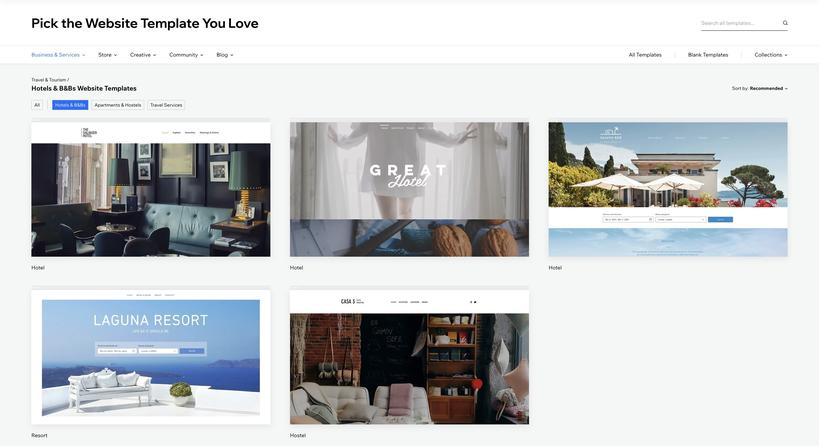 Task type: vqa. For each thing, say whether or not it's contained in the screenshot.
Create Your Store link
no



Task type: locate. For each thing, give the bounding box(es) containing it.
/
[[67, 77, 69, 83]]

1 hotel group from the left
[[31, 118, 270, 271]]

0 vertical spatial travel
[[31, 77, 44, 83]]

travel
[[31, 77, 44, 83], [150, 102, 163, 108]]

hotel
[[31, 264, 45, 271], [290, 264, 303, 271], [549, 264, 562, 271]]

b&bs for hotels & b&bs
[[74, 102, 85, 108]]

0 horizontal spatial services
[[59, 51, 80, 58]]

edit
[[146, 176, 156, 183], [405, 176, 415, 183], [663, 176, 673, 183], [146, 344, 156, 351], [405, 344, 415, 351]]

& inside categories by subject element
[[54, 51, 58, 58]]

b&bs down hotels & b&bs website templates on the top of page
[[74, 102, 85, 108]]

& down tourism
[[53, 84, 58, 92]]

hostels
[[125, 102, 141, 108]]

edit button
[[135, 172, 166, 188], [394, 172, 425, 188], [653, 172, 684, 188], [135, 340, 166, 355], [394, 340, 425, 355]]

edit button for hotels & b&bs website templates - hostel image
[[394, 340, 425, 355]]

1 horizontal spatial hotels & b&bs website templates - hotel image
[[290, 122, 529, 257]]

categories. use the left and right arrow keys to navigate the menu element
[[0, 46, 819, 63]]

1 horizontal spatial services
[[164, 102, 182, 108]]

1 hotel from the left
[[31, 264, 45, 271]]

& left tourism
[[45, 77, 48, 83]]

hotels right all link
[[55, 102, 69, 108]]

love
[[228, 15, 259, 31]]

business
[[31, 51, 53, 58]]

templates inside "link"
[[636, 51, 662, 58]]

business & services
[[31, 51, 80, 58]]

b&bs for hotels & b&bs website templates
[[59, 84, 76, 92]]

1 vertical spatial hotels
[[55, 102, 69, 108]]

store
[[98, 51, 112, 58]]

0 horizontal spatial travel
[[31, 77, 44, 83]]

hotels & b&bs website templates
[[31, 84, 137, 92]]

2 hotel from the left
[[290, 264, 303, 271]]

1 horizontal spatial all
[[629, 51, 635, 58]]

templates for all templates
[[636, 51, 662, 58]]

all for all templates
[[629, 51, 635, 58]]

hostel group
[[290, 286, 529, 439]]

& down hotels & b&bs website templates on the top of page
[[70, 102, 73, 108]]

blank templates link
[[688, 46, 728, 63]]

all for all
[[34, 102, 40, 108]]

view inside resort group
[[145, 367, 157, 373]]

templates
[[636, 51, 662, 58], [703, 51, 728, 58], [104, 84, 137, 92]]

hotels & b&bs website templates - hostel image
[[290, 290, 529, 425]]

hotel for third hotel group from right
[[31, 264, 45, 271]]

edit for 1st hotels & b&bs website templates - hotel image from the right
[[663, 176, 673, 183]]

1 horizontal spatial hotel group
[[290, 118, 529, 271]]

1 horizontal spatial templates
[[636, 51, 662, 58]]

1 vertical spatial all
[[34, 102, 40, 108]]

website up store
[[85, 15, 138, 31]]

website up apartments
[[77, 84, 103, 92]]

resort
[[31, 432, 48, 439]]

2 horizontal spatial templates
[[703, 51, 728, 58]]

hotels & b&bs link
[[52, 100, 88, 110]]

0 horizontal spatial hotels & b&bs website templates - hotel image
[[31, 122, 270, 257]]

view button inside resort group
[[135, 362, 166, 378]]

0 horizontal spatial hotel group
[[31, 118, 270, 271]]

travel & tourism /
[[31, 77, 69, 83]]

& right business
[[54, 51, 58, 58]]

edit inside resort group
[[146, 344, 156, 351]]

0 vertical spatial services
[[59, 51, 80, 58]]

0 horizontal spatial all
[[34, 102, 40, 108]]

1 horizontal spatial hotel
[[290, 264, 303, 271]]

edit for 2nd hotels & b&bs website templates - hotel image
[[405, 176, 415, 183]]

Search search field
[[701, 15, 788, 31]]

edit inside hostel group
[[405, 344, 415, 351]]

services
[[59, 51, 80, 58], [164, 102, 182, 108]]

travel left tourism
[[31, 77, 44, 83]]

creative
[[130, 51, 151, 58]]

0 horizontal spatial hotel
[[31, 264, 45, 271]]

edit button for first hotels & b&bs website templates - hotel image from the left
[[135, 172, 166, 188]]

1 horizontal spatial hotels
[[55, 102, 69, 108]]

template
[[140, 15, 200, 31]]

view
[[145, 199, 157, 205], [404, 199, 416, 205], [662, 199, 674, 205], [145, 367, 157, 373], [404, 367, 416, 373]]

all templates
[[629, 51, 662, 58]]

edit button inside resort group
[[135, 340, 166, 355]]

b&bs
[[59, 84, 76, 92], [74, 102, 85, 108]]

& left hostels
[[121, 102, 124, 108]]

hotel group
[[31, 118, 270, 271], [290, 118, 529, 271], [549, 118, 788, 271]]

1 vertical spatial b&bs
[[74, 102, 85, 108]]

all link
[[31, 100, 43, 110]]

hotels
[[31, 84, 52, 92], [55, 102, 69, 108]]

all inside "link"
[[629, 51, 635, 58]]

edit for first hotels & b&bs website templates - hotel image from the left
[[146, 176, 156, 183]]

0 vertical spatial all
[[629, 51, 635, 58]]

2 hotels & b&bs website templates - hotel image from the left
[[290, 122, 529, 257]]

hotels down travel & tourism link
[[31, 84, 52, 92]]

edit for hotels & b&bs website templates - hostel image
[[405, 344, 415, 351]]

all
[[629, 51, 635, 58], [34, 102, 40, 108]]

0 horizontal spatial hotels
[[31, 84, 52, 92]]

hotels for hotels & b&bs
[[55, 102, 69, 108]]

2 horizontal spatial hotels & b&bs website templates - hotel image
[[549, 122, 788, 257]]

2 horizontal spatial hotel
[[549, 264, 562, 271]]

1 horizontal spatial travel
[[150, 102, 163, 108]]

b&bs down /
[[59, 84, 76, 92]]

travel right hostels
[[150, 102, 163, 108]]

hotels for hotels & b&bs website templates
[[31, 84, 52, 92]]

hotels & b&bs website templates - hotel image
[[31, 122, 270, 257], [290, 122, 529, 257], [549, 122, 788, 257]]

view for edit button in hostel group
[[404, 367, 416, 373]]

1 vertical spatial services
[[164, 102, 182, 108]]

travel services
[[150, 102, 182, 108]]

edit button inside hostel group
[[394, 340, 425, 355]]

3 hotel from the left
[[549, 264, 562, 271]]

website
[[85, 15, 138, 31], [77, 84, 103, 92]]

hotel for 1st hotel group from the right
[[549, 264, 562, 271]]

2 horizontal spatial hotel group
[[549, 118, 788, 271]]

& for business & services
[[54, 51, 58, 58]]

apartments
[[95, 102, 120, 108]]

view button
[[135, 194, 166, 210], [394, 194, 425, 210], [653, 194, 684, 210], [135, 362, 166, 378], [394, 362, 425, 378]]

0 vertical spatial hotels
[[31, 84, 52, 92]]

edit for hotels & b&bs website templates - resort image
[[146, 344, 156, 351]]

1 vertical spatial travel
[[150, 102, 163, 108]]

0 vertical spatial b&bs
[[59, 84, 76, 92]]

view inside hostel group
[[404, 367, 416, 373]]

None search field
[[701, 15, 788, 31]]

&
[[54, 51, 58, 58], [45, 77, 48, 83], [53, 84, 58, 92], [70, 102, 73, 108], [121, 102, 124, 108]]



Task type: describe. For each thing, give the bounding box(es) containing it.
tourism
[[49, 77, 66, 83]]

0 horizontal spatial templates
[[104, 84, 137, 92]]

services inside categories by subject element
[[59, 51, 80, 58]]

2 hotel group from the left
[[290, 118, 529, 271]]

edit button for 1st hotels & b&bs website templates - hotel image from the right
[[653, 172, 684, 188]]

hotels & b&bs website templates - resort image
[[31, 290, 270, 425]]

apartments & hostels
[[95, 102, 141, 108]]

all templates link
[[629, 46, 662, 63]]

hotels & b&bs
[[55, 102, 85, 108]]

travel & tourism link
[[31, 77, 66, 83]]

blog
[[217, 51, 228, 58]]

view for edit button related to 2nd hotels & b&bs website templates - hotel image
[[404, 199, 416, 205]]

edit button for hotels & b&bs website templates - resort image
[[135, 340, 166, 355]]

edit button for 2nd hotels & b&bs website templates - hotel image
[[394, 172, 425, 188]]

travel for travel services
[[150, 102, 163, 108]]

hostel
[[290, 432, 306, 439]]

0 vertical spatial website
[[85, 15, 138, 31]]

3 hotel group from the left
[[549, 118, 788, 271]]

view button inside hostel group
[[394, 362, 425, 378]]

generic categories element
[[629, 46, 788, 63]]

pick
[[31, 15, 59, 31]]

recommended
[[750, 85, 783, 91]]

you
[[202, 15, 226, 31]]

blank
[[688, 51, 702, 58]]

community
[[169, 51, 198, 58]]

& for hotels & b&bs
[[70, 102, 73, 108]]

resort group
[[31, 286, 270, 439]]

& for travel & tourism /
[[45, 77, 48, 83]]

sort by:
[[732, 85, 749, 91]]

view for edit button related to 1st hotels & b&bs website templates - hotel image from the right
[[662, 199, 674, 205]]

travel for travel & tourism /
[[31, 77, 44, 83]]

sort
[[732, 85, 741, 91]]

collections
[[755, 51, 782, 58]]

1 vertical spatial website
[[77, 84, 103, 92]]

view for edit button for first hotels & b&bs website templates - hotel image from the left
[[145, 199, 157, 205]]

1 hotels & b&bs website templates - hotel image from the left
[[31, 122, 270, 257]]

services inside travel services link
[[164, 102, 182, 108]]

apartments & hostels link
[[92, 100, 144, 110]]

3 hotels & b&bs website templates - hotel image from the left
[[549, 122, 788, 257]]

view for edit button in the resort group
[[145, 367, 157, 373]]

& for apartments & hostels
[[121, 102, 124, 108]]

hotel for 2nd hotel group from the right
[[290, 264, 303, 271]]

& for hotels & b&bs website templates
[[53, 84, 58, 92]]

categories by subject element
[[31, 46, 233, 63]]

the
[[61, 15, 82, 31]]

travel services link
[[147, 100, 185, 110]]

pick the website template you love
[[31, 15, 259, 31]]

templates for blank templates
[[703, 51, 728, 58]]

blank templates
[[688, 51, 728, 58]]

by:
[[742, 85, 749, 91]]



